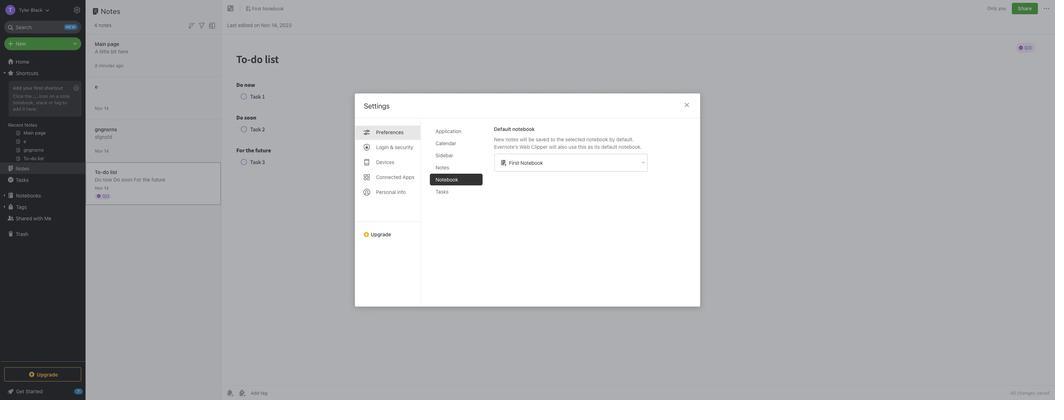 Task type: vqa. For each thing, say whether or not it's contained in the screenshot.
Task 2 13 "cell"
no



Task type: describe. For each thing, give the bounding box(es) containing it.
little
[[100, 48, 109, 54]]

now
[[103, 177, 112, 183]]

stack
[[36, 100, 47, 106]]

home
[[16, 59, 29, 65]]

add
[[13, 106, 21, 112]]

preferences
[[376, 129, 404, 136]]

default
[[602, 144, 618, 150]]

also
[[558, 144, 568, 150]]

14 for e
[[104, 106, 109, 111]]

add a reminder image
[[226, 389, 234, 398]]

devices
[[376, 159, 395, 165]]

shared with me link
[[0, 213, 85, 224]]

gngnsrns sfgnsfd
[[95, 126, 117, 140]]

to-
[[95, 169, 103, 175]]

here.
[[26, 106, 37, 112]]

first inside button
[[252, 6, 262, 11]]

sidebar
[[436, 153, 454, 159]]

calendar tab
[[430, 138, 483, 149]]

tag
[[54, 100, 61, 106]]

tree containing home
[[0, 56, 86, 362]]

a
[[56, 93, 59, 99]]

sfgnsfd
[[95, 134, 112, 140]]

close image
[[683, 101, 692, 109]]

connected apps
[[376, 174, 415, 180]]

do
[[103, 169, 109, 175]]

tags
[[16, 204, 27, 210]]

tasks inside tab
[[436, 189, 449, 195]]

notes for 4
[[99, 22, 112, 28]]

first notebook inside button
[[252, 6, 284, 11]]

shortcuts
[[16, 70, 38, 76]]

all changes saved
[[1011, 391, 1050, 397]]

calendar
[[436, 141, 457, 147]]

default notebook
[[494, 126, 535, 132]]

you
[[999, 5, 1007, 11]]

login
[[376, 144, 389, 151]]

add your first shortcut
[[13, 85, 63, 91]]

notes for new
[[506, 137, 519, 143]]

notebook,
[[13, 100, 35, 106]]

all
[[1011, 391, 1017, 397]]

a
[[95, 48, 98, 54]]

0 horizontal spatial notebook
[[513, 126, 535, 132]]

info
[[398, 189, 406, 195]]

default
[[494, 126, 511, 132]]

the inside group
[[25, 93, 32, 99]]

tasks tab
[[430, 186, 483, 198]]

personal
[[376, 189, 396, 195]]

shared
[[16, 216, 32, 222]]

click
[[13, 93, 23, 99]]

default.
[[617, 137, 634, 143]]

first
[[34, 85, 43, 91]]

or
[[49, 100, 53, 106]]

last
[[227, 22, 237, 28]]

nov 14 for e
[[95, 106, 109, 111]]

new for new
[[16, 41, 26, 47]]

14,
[[272, 22, 278, 28]]

notes inside group
[[25, 122, 37, 128]]

8 minutes ago
[[95, 63, 124, 68]]

to inside icon on a note, notebook, stack or tag to add it here.
[[63, 100, 67, 106]]

connected
[[376, 174, 402, 180]]

group inside tree
[[0, 79, 85, 166]]

1 vertical spatial upgrade
[[37, 372, 58, 378]]

notes inside the note list element
[[101, 7, 121, 15]]

1 vertical spatial will
[[549, 144, 557, 150]]

e
[[95, 84, 98, 90]]

Default notebook field
[[494, 154, 648, 172]]

note,
[[60, 93, 71, 99]]

nov down e
[[95, 106, 103, 111]]

tasks button
[[0, 174, 85, 186]]

notes link
[[0, 163, 85, 174]]

clipper
[[532, 144, 548, 150]]

tab list containing preferences
[[355, 118, 421, 307]]

nov up 0/3
[[95, 186, 103, 191]]

expand tags image
[[2, 204, 7, 210]]

minutes
[[99, 63, 115, 68]]

2 vertical spatial the
[[143, 177, 150, 183]]

web
[[520, 144, 530, 150]]

application
[[436, 128, 462, 134]]

first inside default notebook field
[[509, 160, 519, 166]]

soon
[[121, 177, 133, 183]]

bit
[[111, 48, 117, 54]]

it
[[22, 106, 25, 112]]

for
[[134, 177, 141, 183]]

first notebook inside default notebook field
[[509, 160, 543, 166]]

shortcuts button
[[0, 67, 85, 79]]

edited
[[238, 22, 253, 28]]

icon
[[39, 93, 48, 99]]

home link
[[0, 56, 86, 67]]

selected
[[566, 137, 585, 143]]

list
[[110, 169, 117, 175]]

recent
[[8, 122, 23, 128]]

notebook inside new notes will be saved to the selected notebook by default. evernote's web clipper will also use this as its default notebook.
[[587, 137, 609, 143]]

saved inside new notes will be saved to the selected notebook by default. evernote's web clipper will also use this as its default notebook.
[[536, 137, 550, 143]]

icon on a note, notebook, stack or tag to add it here.
[[13, 93, 71, 112]]

sidebar tab
[[430, 150, 483, 162]]

settings image
[[73, 6, 81, 14]]

evernote's
[[494, 144, 518, 150]]

shortcut
[[44, 85, 63, 91]]

share button
[[1013, 3, 1039, 14]]

3 14 from the top
[[104, 186, 109, 191]]

new for new notes will be saved to the selected notebook by default. evernote's web clipper will also use this as its default notebook.
[[494, 137, 505, 143]]

last edited on nov 14, 2023
[[227, 22, 292, 28]]

notebooks
[[16, 193, 41, 199]]

apps
[[403, 174, 415, 180]]



Task type: locate. For each thing, give the bounding box(es) containing it.
1 vertical spatial first notebook
[[509, 160, 543, 166]]

1 vertical spatial on
[[49, 93, 55, 99]]

0 horizontal spatial new
[[16, 41, 26, 47]]

0 horizontal spatial do
[[95, 177, 101, 183]]

0 vertical spatial will
[[520, 137, 528, 143]]

changes
[[1018, 391, 1036, 397]]

new inside popup button
[[16, 41, 26, 47]]

notebook inside button
[[263, 6, 284, 11]]

will up web
[[520, 137, 528, 143]]

0 horizontal spatial first
[[252, 6, 262, 11]]

0 vertical spatial on
[[254, 22, 260, 28]]

4 notes
[[94, 22, 112, 28]]

group containing add your first shortcut
[[0, 79, 85, 166]]

first notebook down web
[[509, 160, 543, 166]]

on right edited
[[254, 22, 260, 28]]

new notes will be saved to the selected notebook by default. evernote's web clipper will also use this as its default notebook.
[[494, 137, 642, 150]]

do
[[95, 177, 101, 183], [114, 177, 120, 183]]

notebook inside field
[[521, 160, 543, 166]]

share
[[1019, 5, 1033, 11]]

notebook
[[263, 6, 284, 11], [521, 160, 543, 166], [436, 177, 458, 183]]

notebooks link
[[0, 190, 85, 202]]

on inside icon on a note, notebook, stack or tag to add it here.
[[49, 93, 55, 99]]

1 horizontal spatial upgrade button
[[355, 222, 421, 241]]

0 horizontal spatial the
[[25, 93, 32, 99]]

saved
[[536, 137, 550, 143], [1037, 391, 1050, 397]]

nov 14 up 0/3
[[95, 186, 109, 191]]

1 vertical spatial to
[[551, 137, 556, 143]]

tab list containing application
[[430, 126, 489, 307]]

2 nov 14 from the top
[[95, 149, 109, 154]]

to inside new notes will be saved to the selected notebook by default. evernote's web clipper will also use this as its default notebook.
[[551, 137, 556, 143]]

notebook up tasks tab
[[436, 177, 458, 183]]

the
[[25, 93, 32, 99], [557, 137, 564, 143], [143, 177, 150, 183]]

1 nov 14 from the top
[[95, 106, 109, 111]]

notes down sidebar
[[436, 165, 449, 171]]

as
[[588, 144, 593, 150]]

tasks down notebook tab
[[436, 189, 449, 195]]

2023
[[280, 22, 292, 28]]

1 14 from the top
[[104, 106, 109, 111]]

1 horizontal spatial new
[[494, 137, 505, 143]]

notes
[[99, 22, 112, 28], [506, 137, 519, 143]]

1 horizontal spatial the
[[143, 177, 150, 183]]

page
[[108, 41, 119, 47]]

1 vertical spatial notebook
[[587, 137, 609, 143]]

2 do from the left
[[114, 177, 120, 183]]

1 horizontal spatial upgrade
[[371, 232, 391, 238]]

0 vertical spatial notes
[[99, 22, 112, 28]]

saved up clipper on the right top of the page
[[536, 137, 550, 143]]

notebook.
[[619, 144, 642, 150]]

1 horizontal spatial first notebook
[[509, 160, 543, 166]]

first down evernote's
[[509, 160, 519, 166]]

1 do from the left
[[95, 177, 101, 183]]

security
[[395, 144, 413, 151]]

tags button
[[0, 202, 85, 213]]

to
[[63, 100, 67, 106], [551, 137, 556, 143]]

0 horizontal spatial first notebook
[[252, 6, 284, 11]]

notes up 4 notes
[[101, 7, 121, 15]]

1 vertical spatial upgrade button
[[4, 368, 81, 382]]

settings
[[364, 102, 390, 110]]

0 horizontal spatial to
[[63, 100, 67, 106]]

on inside note window element
[[254, 22, 260, 28]]

do down to-
[[95, 177, 101, 183]]

notes right the 4
[[99, 22, 112, 28]]

tasks up the notebooks at top left
[[16, 177, 29, 183]]

notes inside the note list element
[[99, 22, 112, 28]]

use
[[569, 144, 577, 150]]

notebook up the 14,
[[263, 6, 284, 11]]

first notebook up the 14,
[[252, 6, 284, 11]]

0 vertical spatial new
[[16, 41, 26, 47]]

expand note image
[[226, 4, 235, 13]]

the up also
[[557, 137, 564, 143]]

14 up gngnsrns
[[104, 106, 109, 111]]

notebook inside tab
[[436, 177, 458, 183]]

nov 14 for gngnsrns
[[95, 149, 109, 154]]

0 vertical spatial notebook
[[263, 6, 284, 11]]

notebook up be
[[513, 126, 535, 132]]

1 horizontal spatial first
[[509, 160, 519, 166]]

2 14 from the top
[[104, 149, 109, 154]]

first notebook button
[[243, 4, 287, 14]]

0 horizontal spatial saved
[[536, 137, 550, 143]]

new button
[[4, 37, 81, 50]]

0 horizontal spatial notes
[[99, 22, 112, 28]]

will left also
[[549, 144, 557, 150]]

add tag image
[[238, 389, 246, 398]]

saved right changes
[[1037, 391, 1050, 397]]

4
[[94, 22, 97, 28]]

group
[[0, 79, 85, 166]]

me
[[44, 216, 51, 222]]

trash link
[[0, 229, 85, 240]]

personal info
[[376, 189, 406, 195]]

14 up 0/3
[[104, 186, 109, 191]]

0 vertical spatial saved
[[536, 137, 550, 143]]

0 vertical spatial the
[[25, 93, 32, 99]]

to down note,
[[63, 100, 67, 106]]

1 horizontal spatial will
[[549, 144, 557, 150]]

saved inside note window element
[[1037, 391, 1050, 397]]

recent notes
[[8, 122, 37, 128]]

the inside new notes will be saved to the selected notebook by default. evernote's web clipper will also use this as its default notebook.
[[557, 137, 564, 143]]

2 vertical spatial 14
[[104, 186, 109, 191]]

1 horizontal spatial saved
[[1037, 391, 1050, 397]]

upgrade button
[[355, 222, 421, 241], [4, 368, 81, 382]]

notes inside tab
[[436, 165, 449, 171]]

gngnsrns
[[95, 126, 117, 133]]

notes up tasks button
[[16, 166, 29, 172]]

note window element
[[221, 0, 1056, 401]]

will
[[520, 137, 528, 143], [549, 144, 557, 150]]

2 vertical spatial notebook
[[436, 177, 458, 183]]

1 horizontal spatial tab list
[[430, 126, 489, 307]]

on
[[254, 22, 260, 28], [49, 93, 55, 99]]

tab list
[[355, 118, 421, 307], [430, 126, 489, 307]]

0 horizontal spatial notebook
[[263, 6, 284, 11]]

0 horizontal spatial upgrade button
[[4, 368, 81, 382]]

notebook
[[513, 126, 535, 132], [587, 137, 609, 143]]

1 vertical spatial new
[[494, 137, 505, 143]]

here
[[118, 48, 128, 54]]

notes right recent
[[25, 122, 37, 128]]

notes
[[101, 7, 121, 15], [25, 122, 37, 128], [436, 165, 449, 171], [16, 166, 29, 172]]

0 vertical spatial first notebook
[[252, 6, 284, 11]]

notes up evernote's
[[506, 137, 519, 143]]

1 vertical spatial nov 14
[[95, 149, 109, 154]]

0 horizontal spatial upgrade
[[37, 372, 58, 378]]

None search field
[[9, 21, 76, 34]]

2 vertical spatial nov 14
[[95, 186, 109, 191]]

only you
[[988, 5, 1007, 11]]

notes tab
[[430, 162, 483, 174]]

0 vertical spatial nov 14
[[95, 106, 109, 111]]

trash
[[16, 231, 28, 237]]

notes inside new notes will be saved to the selected notebook by default. evernote's web clipper will also use this as its default notebook.
[[506, 137, 519, 143]]

0 vertical spatial tasks
[[16, 177, 29, 183]]

the right for
[[143, 177, 150, 183]]

1 horizontal spatial tasks
[[436, 189, 449, 195]]

first up last edited on nov 14, 2023
[[252, 6, 262, 11]]

nov left the 14,
[[261, 22, 270, 28]]

nov inside note window element
[[261, 22, 270, 28]]

0 vertical spatial upgrade button
[[355, 222, 421, 241]]

1 horizontal spatial do
[[114, 177, 120, 183]]

0 vertical spatial to
[[63, 100, 67, 106]]

to-do list
[[95, 169, 117, 175]]

0 horizontal spatial tab list
[[355, 118, 421, 307]]

notebook down web
[[521, 160, 543, 166]]

do down "list"
[[114, 177, 120, 183]]

0 horizontal spatial will
[[520, 137, 528, 143]]

be
[[529, 137, 535, 143]]

to right be
[[551, 137, 556, 143]]

ago
[[116, 63, 124, 68]]

1 horizontal spatial notebook
[[587, 137, 609, 143]]

1 vertical spatial saved
[[1037, 391, 1050, 397]]

first notebook
[[252, 6, 284, 11], [509, 160, 543, 166]]

by
[[610, 137, 615, 143]]

application tab
[[430, 126, 483, 137]]

14 for gngnsrns
[[104, 149, 109, 154]]

nov 14 up gngnsrns
[[95, 106, 109, 111]]

14 down "sfgnsfd"
[[104, 149, 109, 154]]

1 vertical spatial notebook
[[521, 160, 543, 166]]

tasks inside button
[[16, 177, 29, 183]]

the left ...
[[25, 93, 32, 99]]

tree
[[0, 56, 86, 362]]

2 horizontal spatial notebook
[[521, 160, 543, 166]]

Note Editor text field
[[221, 34, 1056, 386]]

its
[[595, 144, 600, 150]]

&
[[390, 144, 394, 151]]

login & security
[[376, 144, 413, 151]]

main page a little bit here
[[95, 41, 128, 54]]

1 horizontal spatial on
[[254, 22, 260, 28]]

on left a
[[49, 93, 55, 99]]

Search text field
[[9, 21, 76, 34]]

1 vertical spatial the
[[557, 137, 564, 143]]

0 horizontal spatial on
[[49, 93, 55, 99]]

14
[[104, 106, 109, 111], [104, 149, 109, 154], [104, 186, 109, 191]]

add
[[13, 85, 22, 91]]

8
[[95, 63, 98, 68]]

new up evernote's
[[494, 137, 505, 143]]

first
[[252, 6, 262, 11], [509, 160, 519, 166]]

1 vertical spatial 14
[[104, 149, 109, 154]]

only
[[988, 5, 998, 11]]

1 horizontal spatial notebook
[[436, 177, 458, 183]]

new up home
[[16, 41, 26, 47]]

0 horizontal spatial tasks
[[16, 177, 29, 183]]

new inside new notes will be saved to the selected notebook by default. evernote's web clipper will also use this as its default notebook.
[[494, 137, 505, 143]]

click the ...
[[13, 93, 38, 99]]

0/3
[[103, 194, 109, 199]]

1 vertical spatial notes
[[506, 137, 519, 143]]

upgrade
[[371, 232, 391, 238], [37, 372, 58, 378]]

nov 14
[[95, 106, 109, 111], [95, 149, 109, 154], [95, 186, 109, 191]]

1 vertical spatial first
[[509, 160, 519, 166]]

with
[[33, 216, 43, 222]]

1 vertical spatial tasks
[[436, 189, 449, 195]]

...
[[33, 93, 38, 99]]

1 horizontal spatial notes
[[506, 137, 519, 143]]

0 vertical spatial upgrade
[[371, 232, 391, 238]]

note list element
[[86, 0, 221, 401]]

nov down "sfgnsfd"
[[95, 149, 103, 154]]

1 horizontal spatial to
[[551, 137, 556, 143]]

3 nov 14 from the top
[[95, 186, 109, 191]]

0 vertical spatial 14
[[104, 106, 109, 111]]

nov
[[261, 22, 270, 28], [95, 106, 103, 111], [95, 149, 103, 154], [95, 186, 103, 191]]

shared with me
[[16, 216, 51, 222]]

0 vertical spatial notebook
[[513, 126, 535, 132]]

notebook up its
[[587, 137, 609, 143]]

notebook tab
[[430, 174, 483, 186]]

nov 14 down "sfgnsfd"
[[95, 149, 109, 154]]

do now do soon for the future
[[95, 177, 165, 183]]

new
[[16, 41, 26, 47], [494, 137, 505, 143]]

0 vertical spatial first
[[252, 6, 262, 11]]

2 horizontal spatial the
[[557, 137, 564, 143]]

expand notebooks image
[[2, 193, 7, 199]]



